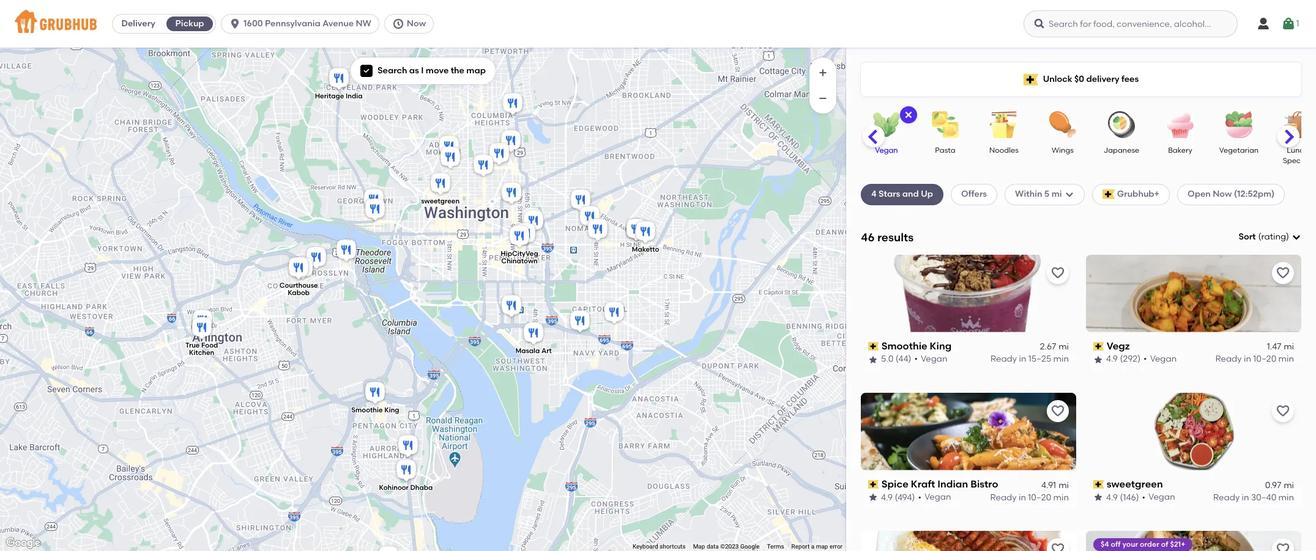 Task type: describe. For each thing, give the bounding box(es) containing it.
sort ( rating )
[[1239, 232, 1289, 242]]

we the pizza image
[[190, 308, 214, 335]]

chercher ethiopian restaurant & mart image
[[499, 181, 523, 207]]

sandella's flatbread cafe image
[[499, 294, 523, 321]]

spice
[[882, 479, 909, 491]]

maketto
[[632, 246, 659, 254]]

indian
[[938, 479, 968, 491]]

heritage
[[315, 92, 344, 100]]

india
[[345, 92, 362, 100]]

order
[[1140, 541, 1159, 549]]

lunch
[[1287, 146, 1309, 155]]

none field containing sort
[[1239, 231, 1301, 244]]

• vegan for sweetgreen
[[1142, 493, 1175, 503]]

grubhub plus flag logo image for unlock $0 delivery fees
[[1023, 74, 1038, 85]]

google image
[[3, 536, 43, 552]]

true
[[185, 342, 199, 350]]

as
[[409, 65, 419, 76]]

$4
[[1101, 541, 1109, 549]]

kohinoor
[[379, 485, 408, 493]]

1 horizontal spatial plnt burger image
[[568, 309, 592, 336]]

and
[[902, 189, 919, 200]]

vegetarian
[[1219, 146, 1259, 155]]

46 results
[[861, 230, 914, 245]]

smoothie king inside map region
[[351, 407, 399, 415]]

save this restaurant button for spice kraft indian bistro
[[1047, 401, 1069, 423]]

ready in 30–40 min
[[1213, 493, 1294, 503]]

spice 6 modern indian image
[[513, 221, 538, 248]]

30–40
[[1251, 493, 1277, 503]]

unlock $0 delivery fees
[[1043, 74, 1139, 84]]

pickup
[[175, 18, 204, 29]]

to
[[1125, 365, 1134, 375]]

1 horizontal spatial smoothie king
[[882, 341, 952, 352]]

chinatown
[[501, 257, 537, 265]]

a
[[811, 544, 815, 551]]

(494)
[[895, 493, 915, 503]]

error
[[830, 544, 843, 551]]

courthouse
[[279, 282, 318, 290]]

subscription pass image
[[868, 481, 879, 489]]

1.47
[[1267, 342, 1281, 352]]

souvlaki image
[[438, 145, 462, 172]]

1 horizontal spatial sweetgreen
[[1107, 479, 1163, 491]]

unlock
[[1043, 74, 1072, 84]]

save this restaurant image for king
[[1051, 266, 1065, 281]]

nw
[[356, 18, 371, 29]]

shortcuts
[[660, 544, 686, 551]]

subscription pass image for sweetgreen
[[1093, 481, 1104, 489]]

google
[[740, 544, 760, 551]]

save this restaurant button for vegz
[[1272, 262, 1294, 284]]

report a map error
[[792, 544, 843, 551]]

courthouse kabob
[[279, 282, 318, 297]]

laos in town image
[[577, 204, 602, 231]]

0 horizontal spatial plnt burger image
[[498, 128, 523, 155]]

4 stars and up
[[871, 189, 933, 200]]

kabob
[[287, 289, 309, 297]]

0.97 mi
[[1265, 480, 1294, 491]]

map
[[693, 544, 705, 551]]

4.9 (146)
[[1106, 493, 1139, 503]]

in for sweetgreen
[[1242, 493, 1249, 503]]

vegz logo image
[[1086, 255, 1301, 333]]

lunch specials
[[1283, 146, 1313, 165]]

min for spice kraft indian bistro
[[1053, 493, 1069, 503]]

maketto logo image
[[1086, 531, 1301, 552]]

true food kitchen image
[[189, 316, 214, 343]]

your
[[1122, 541, 1138, 549]]

poke box dc image
[[624, 217, 648, 244]]

Search for food, convenience, alcohol... search field
[[1024, 10, 1238, 37]]

mi for smoothie king
[[1059, 342, 1069, 352]]

$4 off your order of $21+
[[1101, 541, 1185, 549]]

bakery
[[1168, 146, 1192, 155]]

courthouse kabob logo image
[[861, 531, 1076, 552]]

delivery
[[1086, 74, 1119, 84]]

ready for vegz
[[1215, 355, 1242, 365]]

doi moi image
[[471, 153, 495, 180]]

1
[[1296, 18, 1299, 29]]

4
[[871, 189, 877, 200]]

up
[[921, 189, 933, 200]]

open
[[1188, 189, 1211, 200]]

subscription pass image for smoothie king
[[868, 343, 879, 351]]

min for smoothie king
[[1053, 355, 1069, 365]]

4.91
[[1041, 480, 1056, 491]]

save this restaurant image down 30–40
[[1276, 542, 1290, 552]]

off
[[1111, 541, 1121, 549]]

proceed
[[1088, 365, 1123, 375]]

italian kitchen image
[[487, 141, 511, 168]]

ready for spice kraft indian bistro
[[990, 493, 1017, 503]]

4.9 (494)
[[881, 493, 915, 503]]

king inside map region
[[384, 407, 399, 415]]

japanese image
[[1100, 111, 1143, 138]]

min for vegz
[[1279, 355, 1294, 365]]

)
[[1286, 232, 1289, 242]]

delivery
[[121, 18, 155, 29]]

in for vegz
[[1244, 355, 1251, 365]]

1.47 mi
[[1267, 342, 1294, 352]]

• vegan for smoothie king
[[914, 355, 948, 365]]

sweetgreen image
[[428, 171, 452, 198]]

keyboard shortcuts
[[633, 544, 686, 551]]

1 horizontal spatial now
[[1213, 189, 1232, 200]]

dhaba
[[410, 485, 432, 493]]

move
[[426, 65, 449, 76]]

0 vertical spatial smoothie
[[882, 341, 927, 352]]

offers
[[961, 189, 987, 200]]

main navigation navigation
[[0, 0, 1316, 48]]

save this restaurant image for vegz logo at the right
[[1276, 266, 1290, 281]]

dig - georgetown image
[[361, 187, 386, 214]]

maketto image
[[633, 220, 657, 247]]

• vegan for spice kraft indian bistro
[[918, 493, 951, 503]]

pasta image
[[924, 111, 967, 138]]

2.67 mi
[[1040, 342, 1069, 352]]

of
[[1161, 541, 1168, 549]]

ready for smoothie king
[[991, 355, 1017, 365]]

spice kraft indian bistro
[[882, 479, 998, 491]]

wiseguy pizza - rosslyn image
[[334, 238, 358, 265]]

search
[[378, 65, 407, 76]]

5
[[1044, 189, 1050, 200]]

kohinoor dhaba
[[379, 485, 432, 493]]

ready in 10–20 min for vegz
[[1215, 355, 1294, 365]]

pasta
[[935, 146, 956, 155]]

noodles
[[989, 146, 1019, 155]]

2.67
[[1040, 342, 1056, 352]]

proceed to checkout button
[[1050, 359, 1214, 381]]

svg image inside '1600 pennsylvania avenue nw' button
[[229, 18, 241, 30]]

• for vegz
[[1144, 355, 1147, 365]]



Task type: locate. For each thing, give the bounding box(es) containing it.
• for spice kraft indian bistro
[[918, 493, 921, 503]]

now button
[[384, 14, 439, 34]]

hipcityveg
[[500, 250, 538, 258]]

vegz image
[[437, 134, 461, 161]]

fare well - sticky fingers diner image
[[585, 217, 610, 244]]

courthouse kabob image
[[286, 256, 311, 283]]

sweetgreen down the souvlaki image
[[421, 197, 459, 205]]

sweetgreen up the (146)
[[1107, 479, 1163, 491]]

sushi moto image
[[624, 217, 648, 244]]

• down kraft
[[918, 493, 921, 503]]

mi right "2.67"
[[1059, 342, 1069, 352]]

$0
[[1074, 74, 1084, 84]]

0 horizontal spatial grubhub plus flag logo image
[[1023, 74, 1038, 85]]

(146)
[[1120, 493, 1139, 503]]

kabob palace image
[[396, 434, 420, 461]]

0 horizontal spatial 10–20
[[1028, 493, 1051, 503]]

grubhub+
[[1117, 189, 1160, 200]]

report a map error link
[[792, 544, 843, 551]]

save this restaurant button for sweetgreen
[[1272, 401, 1294, 423]]

little beet image
[[519, 206, 544, 233]]

svg image
[[1282, 17, 1296, 31], [229, 18, 241, 30], [363, 67, 370, 75], [904, 110, 914, 120], [1064, 190, 1074, 200], [1292, 233, 1301, 242]]

vegan image
[[865, 111, 908, 138]]

mi right 4.91
[[1059, 480, 1069, 491]]

star icon image left 5.0
[[868, 355, 878, 365]]

0 horizontal spatial map
[[466, 65, 486, 76]]

masala art image
[[521, 321, 545, 348]]

4.9 down vegz
[[1106, 355, 1118, 365]]

save this restaurant image inside button
[[1276, 266, 1290, 281]]

0 vertical spatial plnt burger image
[[498, 128, 523, 155]]

2 horizontal spatial svg image
[[1256, 17, 1271, 31]]

1 horizontal spatial map
[[816, 544, 828, 551]]

kohinoor dhaba image
[[394, 458, 418, 485]]

save this restaurant image for kraft
[[1051, 404, 1065, 419]]

within 5 mi
[[1015, 189, 1062, 200]]

minus icon image
[[817, 92, 829, 105]]

• vegan for vegz
[[1144, 355, 1177, 365]]

noodles image
[[983, 111, 1025, 138]]

smoothie inside map region
[[351, 407, 382, 415]]

0 horizontal spatial king
[[384, 407, 399, 415]]

checkout
[[1136, 365, 1176, 375]]

map
[[466, 65, 486, 76], [816, 544, 828, 551]]

©2023
[[720, 544, 739, 551]]

0 vertical spatial grubhub plus flag logo image
[[1023, 74, 1038, 85]]

king up kabob palace image
[[384, 407, 399, 415]]

1 vertical spatial map
[[816, 544, 828, 551]]

1 horizontal spatial ready in 10–20 min
[[1215, 355, 1294, 365]]

0 vertical spatial king
[[930, 341, 952, 352]]

0.97
[[1265, 480, 1281, 491]]

1 horizontal spatial svg image
[[1033, 18, 1046, 30]]

0 vertical spatial sweetgreen
[[421, 197, 459, 205]]

king down smoothie king logo at the right of the page
[[930, 341, 952, 352]]

4.9 left the (146)
[[1106, 493, 1118, 503]]

now right open
[[1213, 189, 1232, 200]]

svg image inside field
[[1292, 233, 1301, 242]]

burger district image
[[290, 256, 315, 283]]

open now (12:52pm)
[[1188, 189, 1275, 200]]

busboys and poets - 450 k image
[[521, 209, 545, 236]]

save this restaurant button
[[1047, 262, 1069, 284], [1272, 262, 1294, 284], [1047, 401, 1069, 423], [1272, 401, 1294, 423], [1047, 539, 1069, 552], [1272, 539, 1294, 552]]

15–25
[[1028, 355, 1051, 365]]

in for spice kraft indian bistro
[[1019, 493, 1026, 503]]

0 vertical spatial smoothie king
[[882, 341, 952, 352]]

star icon image for sweetgreen
[[1093, 493, 1103, 503]]

1 vertical spatial grubhub plus flag logo image
[[1102, 190, 1115, 200]]

1 button
[[1282, 13, 1299, 35]]

10–20 down 4.91
[[1028, 493, 1051, 503]]

0 horizontal spatial svg image
[[392, 18, 404, 30]]

star icon image for smoothie king
[[868, 355, 878, 365]]

svg image inside 1 'button'
[[1282, 17, 1296, 31]]

1 vertical spatial 10–20
[[1028, 493, 1051, 503]]

vegan right (292)
[[1150, 355, 1177, 365]]

vegz
[[1107, 341, 1130, 352]]

japanese
[[1104, 146, 1139, 155]]

$21+
[[1170, 541, 1185, 549]]

now
[[407, 18, 426, 29], [1213, 189, 1232, 200]]

• vegan down spice kraft indian bistro
[[918, 493, 951, 503]]

vegan right the (146)
[[1149, 493, 1175, 503]]

subscription pass image
[[868, 343, 879, 351], [1093, 343, 1104, 351], [1093, 481, 1104, 489]]

1 vertical spatial smoothie
[[351, 407, 382, 415]]

1 vertical spatial plnt burger image
[[568, 309, 592, 336]]

4.9 for spice kraft indian bistro
[[881, 493, 893, 503]]

star icon image for vegz
[[1093, 355, 1103, 365]]

sweetgreen inside map region
[[421, 197, 459, 205]]

• for sweetgreen
[[1142, 493, 1145, 503]]

0 vertical spatial ready in 10–20 min
[[1215, 355, 1294, 365]]

spice kraft indian bistro image
[[376, 545, 400, 552]]

1 horizontal spatial king
[[930, 341, 952, 352]]

vegan right (44)
[[921, 355, 948, 365]]

true food kitchen
[[185, 342, 218, 358]]

smoothie
[[882, 341, 927, 352], [351, 407, 382, 415]]

0 horizontal spatial smoothie
[[351, 407, 382, 415]]

svg image inside now button
[[392, 18, 404, 30]]

proceed to checkout
[[1088, 365, 1176, 375]]

map region
[[0, 0, 939, 552]]

mi right the 1.47
[[1284, 342, 1294, 352]]

4.9 for sweetgreen
[[1106, 493, 1118, 503]]

1 vertical spatial sweetgreen
[[1107, 479, 1163, 491]]

heritage india
[[315, 92, 362, 100]]

masala art
[[515, 348, 551, 356]]

1 horizontal spatial 10–20
[[1253, 355, 1277, 365]]

None field
[[1239, 231, 1301, 244]]

ready in 10–20 min down the 1.47
[[1215, 355, 1294, 365]]

plnt burger image
[[498, 128, 523, 155], [568, 309, 592, 336]]

mi
[[1052, 189, 1062, 200], [1059, 342, 1069, 352], [1284, 342, 1294, 352], [1059, 480, 1069, 491], [1284, 480, 1294, 491]]

• for smoothie king
[[914, 355, 918, 365]]

min down 2.67 mi
[[1053, 355, 1069, 365]]

4.9 for vegz
[[1106, 355, 1118, 365]]

seoulspice image
[[568, 188, 593, 215]]

map right a
[[816, 544, 828, 551]]

1 horizontal spatial smoothie
[[882, 341, 927, 352]]

vegan for spice kraft indian bistro
[[925, 493, 951, 503]]

wings
[[1052, 146, 1074, 155]]

(12:52pm)
[[1234, 189, 1275, 200]]

bakery image
[[1159, 111, 1202, 138]]

1600 pennsylvania avenue nw button
[[221, 14, 384, 34]]

star icon image down subscription pass icon
[[868, 493, 878, 503]]

within
[[1015, 189, 1042, 200]]

spice kraft indian bistro logo image
[[861, 393, 1076, 471]]

mi right 5
[[1052, 189, 1062, 200]]

min for sweetgreen
[[1279, 493, 1294, 503]]

star icon image left 4.9 (292)
[[1093, 355, 1103, 365]]

smoothie king
[[882, 341, 952, 352], [351, 407, 399, 415]]

(292)
[[1120, 355, 1141, 365]]

the simple greek image
[[304, 245, 328, 272]]

data
[[707, 544, 719, 551]]

svg image left 1 'button'
[[1256, 17, 1271, 31]]

svg image right nw
[[392, 18, 404, 30]]

0 vertical spatial now
[[407, 18, 426, 29]]

plus icon image
[[817, 67, 829, 79]]

1600 pennsylvania avenue nw
[[244, 18, 371, 29]]

smoothie king up (44)
[[882, 341, 952, 352]]

nuvegan cafe image
[[500, 91, 525, 118]]

keyboard shortcuts button
[[633, 543, 686, 552]]

save this restaurant button for smoothie king
[[1047, 262, 1069, 284]]

maketto hipcityveg chinatown
[[500, 246, 659, 265]]

grubhub plus flag logo image
[[1023, 74, 1038, 85], [1102, 190, 1115, 200]]

• right (292)
[[1144, 355, 1147, 365]]

0 horizontal spatial now
[[407, 18, 426, 29]]

ready in 10–20 min for spice kraft indian bistro
[[990, 493, 1069, 503]]

ready in 15–25 min
[[991, 355, 1069, 365]]

•
[[914, 355, 918, 365], [1144, 355, 1147, 365], [918, 493, 921, 503], [1142, 493, 1145, 503]]

mi for spice kraft indian bistro
[[1059, 480, 1069, 491]]

now inside button
[[407, 18, 426, 29]]

vegan for smoothie king
[[921, 355, 948, 365]]

min down "1.47 mi"
[[1279, 355, 1294, 365]]

delivery button
[[113, 14, 164, 34]]

4.9 down spice
[[881, 493, 893, 503]]

i
[[421, 65, 424, 76]]

(44)
[[896, 355, 911, 365]]

save this restaurant image
[[1276, 266, 1290, 281], [1051, 542, 1065, 552], [1276, 542, 1290, 552]]

star icon image for spice kraft indian bistro
[[868, 493, 878, 503]]

hipcityveg chinatown image
[[507, 224, 531, 251]]

min down 0.97 mi
[[1279, 493, 1294, 503]]

svg image
[[1256, 17, 1271, 31], [392, 18, 404, 30], [1033, 18, 1046, 30]]

terms link
[[767, 544, 784, 551]]

ready for sweetgreen
[[1213, 493, 1240, 503]]

save this restaurant image down )
[[1276, 266, 1290, 281]]

• vegan
[[914, 355, 948, 365], [1144, 355, 1177, 365], [918, 493, 951, 503], [1142, 493, 1175, 503]]

pickup button
[[164, 14, 215, 34]]

1 vertical spatial king
[[384, 407, 399, 415]]

sweetgreen
[[421, 197, 459, 205], [1107, 479, 1163, 491]]

grubhub plus flag logo image left grubhub+
[[1102, 190, 1115, 200]]

(
[[1258, 232, 1261, 242]]

0 vertical spatial map
[[466, 65, 486, 76]]

rating
[[1261, 232, 1286, 242]]

heritage india image
[[326, 66, 351, 93]]

sweetgreen logo image
[[1086, 393, 1301, 471]]

bistro
[[971, 479, 998, 491]]

min down "4.91 mi"
[[1053, 493, 1069, 503]]

10–20 for vegz
[[1253, 355, 1277, 365]]

1 vertical spatial ready in 10–20 min
[[990, 493, 1069, 503]]

save this restaurant image
[[1051, 266, 1065, 281], [1051, 404, 1065, 419], [1276, 404, 1290, 419]]

subscription pass image for vegz
[[1093, 343, 1104, 351]]

smoothie king image
[[363, 381, 387, 408]]

• right (44)
[[914, 355, 918, 365]]

ready
[[991, 355, 1017, 365], [1215, 355, 1242, 365], [990, 493, 1017, 503], [1213, 493, 1240, 503]]

• vegan right (44)
[[914, 355, 948, 365]]

mi right 0.97
[[1284, 480, 1294, 491]]

10–20 down the 1.47
[[1253, 355, 1277, 365]]

90 second pizza  (georgetown) image
[[363, 197, 387, 224]]

4.9
[[1106, 355, 1118, 365], [881, 493, 893, 503], [1106, 493, 1118, 503]]

10–20 for spice kraft indian bistro
[[1028, 493, 1051, 503]]

1 vertical spatial now
[[1213, 189, 1232, 200]]

save this restaurant image left $4
[[1051, 542, 1065, 552]]

mi for sweetgreen
[[1284, 480, 1294, 491]]

1600
[[244, 18, 263, 29]]

map data ©2023 google
[[693, 544, 760, 551]]

mi for vegz
[[1284, 342, 1294, 352]]

results
[[877, 230, 914, 245]]

0 horizontal spatial ready in 10–20 min
[[990, 493, 1069, 503]]

wings image
[[1041, 111, 1084, 138]]

1 vertical spatial smoothie king
[[351, 407, 399, 415]]

vegetarian image
[[1218, 111, 1260, 138]]

0 horizontal spatial smoothie king
[[351, 407, 399, 415]]

plnt burger image left szechuan house (8th st se) image
[[568, 309, 592, 336]]

food
[[201, 342, 218, 350]]

5.0 (44)
[[881, 355, 911, 365]]

vegan down the vegan image
[[875, 146, 898, 155]]

now up as
[[407, 18, 426, 29]]

4.9 (292)
[[1106, 355, 1141, 365]]

1 horizontal spatial grubhub plus flag logo image
[[1102, 190, 1115, 200]]

5.0
[[881, 355, 894, 365]]

vegan for sweetgreen
[[1149, 493, 1175, 503]]

kraft
[[911, 479, 935, 491]]

grubhub plus flag logo image left unlock
[[1023, 74, 1038, 85]]

• right the (146)
[[1142, 493, 1145, 503]]

0 vertical spatial 10–20
[[1253, 355, 1277, 365]]

• vegan right the (146)
[[1142, 493, 1175, 503]]

ready in 10–20 min down 4.91
[[990, 493, 1069, 503]]

46
[[861, 230, 875, 245]]

star icon image
[[868, 355, 878, 365], [1093, 355, 1103, 365], [868, 493, 878, 503], [1093, 493, 1103, 503]]

• vegan right (292)
[[1144, 355, 1177, 365]]

keyboard
[[633, 544, 658, 551]]

vegan down spice kraft indian bistro
[[925, 493, 951, 503]]

in for smoothie king
[[1019, 355, 1026, 365]]

star icon image left the 4.9 (146)
[[1093, 493, 1103, 503]]

ready in 10–20 min
[[1215, 355, 1294, 365], [990, 493, 1069, 503]]

map right the at the top
[[466, 65, 486, 76]]

0 horizontal spatial sweetgreen
[[421, 197, 459, 205]]

avenue
[[323, 18, 354, 29]]

report
[[792, 544, 810, 551]]

sort
[[1239, 232, 1256, 242]]

art
[[541, 348, 551, 356]]

szechuan house (8th st se) image
[[602, 300, 626, 327]]

grubhub plus flag logo image for grubhub+
[[1102, 190, 1115, 200]]

svg image up unlock
[[1033, 18, 1046, 30]]

save this restaurant image for the courthouse kabob logo
[[1051, 542, 1065, 552]]

smoothie king up kabob palace image
[[351, 407, 399, 415]]

stars
[[879, 189, 900, 200]]

vegan for vegz
[[1150, 355, 1177, 365]]

lunch specials image
[[1276, 111, 1316, 138]]

smoothie king logo image
[[861, 255, 1076, 333]]

plnt burger image right "doi moi" image
[[498, 128, 523, 155]]



Task type: vqa. For each thing, say whether or not it's contained in the screenshot.


